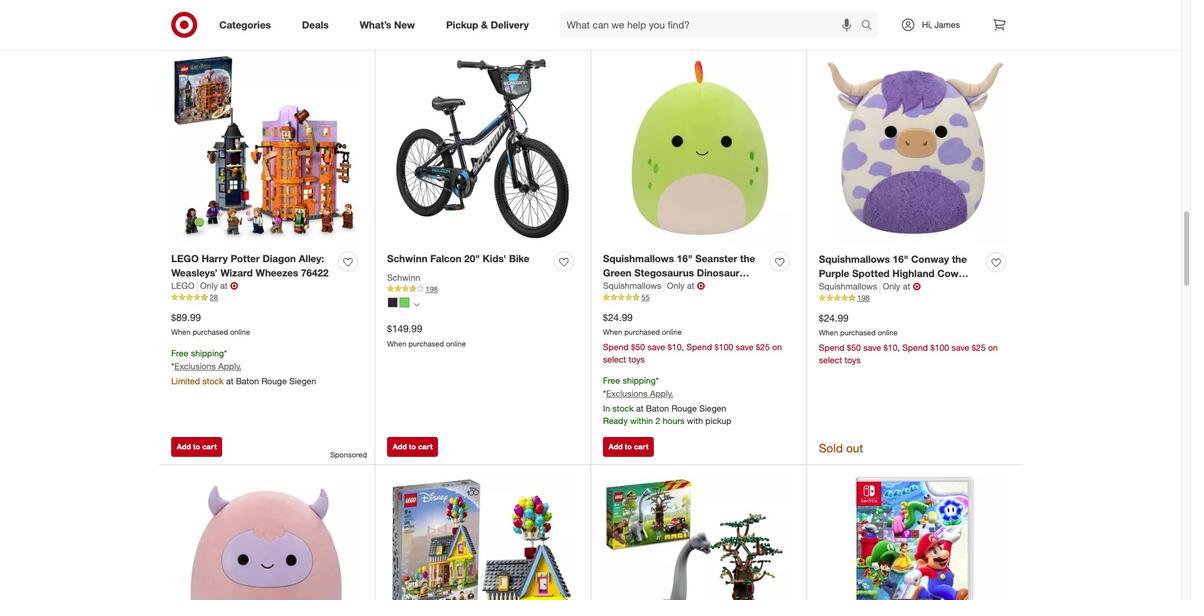 Task type: vqa. For each thing, say whether or not it's contained in the screenshot.
Delivery
yes



Task type: locate. For each thing, give the bounding box(es) containing it.
siegen inside free shipping * * exclusions apply. in stock at  baton rouge siegen ready within 2 hours with pickup
[[699, 403, 726, 414]]

toys for plush
[[845, 355, 861, 366]]

the right seanster in the top of the page
[[740, 252, 755, 265]]

the inside squishmallows 16" conway the purple spotted highland cow plush toy (target exclusive)
[[952, 253, 967, 265]]

schwinn falcon 20" kids' bike link
[[387, 252, 530, 266]]

76422
[[301, 267, 329, 279]]

categories link
[[209, 11, 286, 38]]

0 horizontal spatial $50
[[631, 342, 645, 353]]

apply. inside the free shipping * * exclusions apply. limited stock at  baton rouge siegen
[[218, 361, 242, 372]]

0 horizontal spatial 16"
[[677, 252, 693, 265]]

¬ down highland
[[913, 281, 921, 293]]

1 horizontal spatial only
[[667, 281, 685, 291]]

in
[[603, 403, 610, 414]]

$10,
[[668, 342, 684, 353], [884, 343, 900, 353]]

0 vertical spatial baton
[[236, 376, 259, 387]]

2
[[655, 416, 660, 426]]

purchased for stegosaurus
[[624, 328, 660, 337]]

only down spotted
[[883, 281, 901, 292]]

baton right 'limited'
[[236, 376, 259, 387]]

squishmallows link for toy
[[603, 280, 665, 292]]

cart
[[202, 442, 217, 451], [418, 442, 433, 451], [634, 442, 649, 451]]

0 vertical spatial free
[[171, 348, 188, 359]]

1 add from the left
[[177, 442, 191, 451]]

potter
[[231, 252, 260, 265]]

(target
[[651, 281, 683, 293], [867, 281, 899, 294]]

bike
[[509, 252, 530, 265]]

$10, for exclusive)
[[668, 342, 684, 353]]

1 horizontal spatial 16"
[[893, 253, 909, 265]]

1 vertical spatial schwinn
[[387, 272, 420, 283]]

stock for in
[[613, 403, 634, 414]]

1 horizontal spatial rouge
[[672, 403, 697, 414]]

1 horizontal spatial exclusive)
[[902, 281, 949, 294]]

add
[[177, 442, 191, 451], [393, 442, 407, 451], [609, 442, 623, 451]]

dinosaur
[[697, 267, 740, 279]]

0 horizontal spatial select
[[603, 354, 626, 365]]

0 horizontal spatial add to cart
[[177, 442, 217, 451]]

exclusive) down highland
[[902, 281, 949, 294]]

when down '$89.99'
[[171, 328, 191, 337]]

the inside squishmallows 16" seanster the green stegosaurus dinosaur plush toy (target exclusive)
[[740, 252, 755, 265]]

exclusive)
[[686, 281, 733, 293], [902, 281, 949, 294]]

free up 'limited'
[[171, 348, 188, 359]]

2 horizontal spatial add
[[609, 442, 623, 451]]

0 horizontal spatial plush
[[603, 281, 629, 293]]

0 vertical spatial stock
[[202, 376, 224, 387]]

0 horizontal spatial shipping
[[191, 348, 224, 359]]

2 horizontal spatial ¬
[[913, 281, 921, 293]]

0 horizontal spatial to
[[193, 442, 200, 451]]

schwinn falcon 20" kids' bike image
[[387, 54, 578, 245], [387, 54, 578, 245]]

free shipping * * exclusions apply. in stock at  baton rouge siegen ready within 2 hours with pickup
[[603, 375, 732, 426]]

0 vertical spatial schwinn
[[387, 252, 428, 265]]

0 vertical spatial exclusions
[[174, 361, 216, 372]]

1 horizontal spatial siegen
[[699, 403, 726, 414]]

only up "28"
[[200, 281, 218, 291]]

sold
[[819, 441, 843, 456]]

the up 'cow'
[[952, 253, 967, 265]]

only inside the lego only at ¬
[[200, 281, 218, 291]]

schwinn falcon 20" kids' bike
[[387, 252, 530, 265]]

exclusions up 'limited'
[[174, 361, 216, 372]]

lego up weasleys'
[[171, 252, 199, 265]]

0 vertical spatial siegen
[[289, 376, 316, 387]]

1 add to cart from the left
[[177, 442, 217, 451]]

0 horizontal spatial add to cart button
[[171, 437, 222, 457]]

shipping inside the free shipping * * exclusions apply. limited stock at  baton rouge siegen
[[191, 348, 224, 359]]

hours
[[663, 416, 685, 426]]

*
[[224, 348, 227, 359], [171, 361, 174, 372], [656, 375, 659, 386], [603, 388, 606, 399]]

super mario bros. wonder - nintendo switch image
[[819, 477, 1011, 601], [819, 477, 1011, 601]]

toy down spotted
[[848, 281, 864, 294]]

1 horizontal spatial exclusions apply. button
[[606, 388, 673, 400]]

free
[[171, 348, 188, 359], [603, 375, 620, 386]]

0 vertical spatial rouge
[[261, 376, 287, 387]]

to
[[193, 442, 200, 451], [409, 442, 416, 451], [625, 442, 632, 451]]

categories
[[219, 18, 271, 31]]

lego disney and pixar 'up' house for disney movie fans 43217 image
[[387, 477, 578, 601], [387, 477, 578, 601]]

shipping for in
[[623, 375, 656, 386]]

at inside the lego only at ¬
[[220, 281, 228, 291]]

198
[[426, 285, 438, 294], [857, 294, 870, 303]]

spotted
[[852, 267, 890, 280]]

schwinn for schwinn falcon 20" kids' bike
[[387, 252, 428, 265]]

apply. for in
[[650, 388, 673, 399]]

at
[[220, 281, 228, 291], [687, 281, 695, 291], [903, 281, 910, 292], [226, 376, 234, 387], [636, 403, 644, 414]]

limited
[[171, 376, 200, 387]]

apply. inside free shipping * * exclusions apply. in stock at  baton rouge siegen ready within 2 hours with pickup
[[650, 388, 673, 399]]

kids'
[[483, 252, 506, 265]]

1 vertical spatial shipping
[[623, 375, 656, 386]]

1 horizontal spatial $10,
[[884, 343, 900, 353]]

exclusive) inside squishmallows 16" conway the purple spotted highland cow plush toy (target exclusive)
[[902, 281, 949, 294]]

lego down weasleys'
[[171, 281, 195, 291]]

shipping inside free shipping * * exclusions apply. in stock at  baton rouge siegen ready within 2 hours with pickup
[[623, 375, 656, 386]]

lego for lego only at ¬
[[171, 281, 195, 291]]

1 horizontal spatial add to cart
[[393, 442, 433, 451]]

at up the 55 "link"
[[687, 281, 695, 291]]

exclusions for in
[[606, 388, 648, 399]]

0 horizontal spatial exclusive)
[[686, 281, 733, 293]]

1 horizontal spatial squishmallows link
[[819, 281, 880, 293]]

new
[[394, 18, 415, 31]]

when down "green"
[[603, 328, 622, 337]]

free inside the free shipping * * exclusions apply. limited stock at  baton rouge siegen
[[171, 348, 188, 359]]

plush down "green"
[[603, 281, 629, 293]]

0 vertical spatial exclusions apply. button
[[174, 361, 242, 373]]

stock
[[202, 376, 224, 387], [613, 403, 634, 414]]

1 horizontal spatial cart
[[418, 442, 433, 451]]

0 horizontal spatial apply.
[[218, 361, 242, 372]]

apply. down '$89.99 when purchased online'
[[218, 361, 242, 372]]

shipping up within
[[623, 375, 656, 386]]

2 lego from the top
[[171, 281, 195, 291]]

when inside '$89.99 when purchased online'
[[171, 328, 191, 337]]

lego inside the lego only at ¬
[[171, 281, 195, 291]]

0 horizontal spatial rouge
[[261, 376, 287, 387]]

highland
[[893, 267, 935, 280]]

1 vertical spatial siegen
[[699, 403, 726, 414]]

2 add to cart from the left
[[393, 442, 433, 451]]

1 horizontal spatial apply.
[[650, 388, 673, 399]]

add to cart button for $89.99
[[171, 437, 222, 457]]

16"
[[677, 252, 693, 265], [893, 253, 909, 265]]

exclusions apply. button for limited
[[174, 361, 242, 373]]

squishmallows only at ¬
[[603, 280, 705, 292], [819, 281, 921, 293]]

1 vertical spatial stock
[[613, 403, 634, 414]]

0 horizontal spatial toy
[[632, 281, 648, 293]]

1 horizontal spatial (target
[[867, 281, 899, 294]]

1 schwinn from the top
[[387, 252, 428, 265]]

shipping down '$89.99 when purchased online'
[[191, 348, 224, 359]]

¬ for dinosaur
[[697, 280, 705, 292]]

1 horizontal spatial to
[[409, 442, 416, 451]]

2 schwinn from the top
[[387, 272, 420, 283]]

baton inside free shipping * * exclusions apply. in stock at  baton rouge siegen ready within 2 hours with pickup
[[646, 403, 669, 414]]

exclusive) down dinosaur
[[686, 281, 733, 293]]

all colors image
[[414, 302, 419, 308]]

3 add to cart button from the left
[[603, 437, 654, 457]]

What can we help you find? suggestions appear below search field
[[559, 11, 864, 38]]

1 vertical spatial free
[[603, 375, 620, 386]]

rouge for free shipping * * exclusions apply. limited stock at  baton rouge siegen
[[261, 376, 287, 387]]

when
[[171, 328, 191, 337], [603, 328, 622, 337], [819, 328, 838, 338], [387, 339, 406, 348]]

2 add to cart button from the left
[[387, 437, 438, 457]]

squishmallows up "green"
[[603, 252, 674, 265]]

$24.99 down purple
[[819, 312, 849, 324]]

1 lego from the top
[[171, 252, 199, 265]]

0 horizontal spatial cart
[[202, 442, 217, 451]]

add for $89.99
[[177, 442, 191, 451]]

at down highland
[[903, 281, 910, 292]]

¬ down dinosaur
[[697, 280, 705, 292]]

siegen for free shipping * * exclusions apply. limited stock at  baton rouge siegen
[[289, 376, 316, 387]]

(target down stegosaurus
[[651, 281, 683, 293]]

exclusions inside the free shipping * * exclusions apply. limited stock at  baton rouge siegen
[[174, 361, 216, 372]]

0 horizontal spatial toys
[[629, 354, 645, 365]]

1 horizontal spatial plush
[[819, 281, 845, 294]]

0 horizontal spatial siegen
[[289, 376, 316, 387]]

purchased
[[193, 328, 228, 337], [624, 328, 660, 337], [840, 328, 876, 338], [409, 339, 444, 348]]

1 horizontal spatial $25
[[972, 343, 986, 353]]

1 horizontal spatial add
[[393, 442, 407, 451]]

0 horizontal spatial ¬
[[230, 280, 238, 292]]

diagon
[[263, 252, 296, 265]]

pickup & delivery
[[446, 18, 529, 31]]

when for spotted
[[819, 328, 838, 338]]

$24.99 for plush
[[819, 312, 849, 324]]

purchased for weasleys'
[[193, 328, 228, 337]]

$25
[[756, 342, 770, 353], [972, 343, 986, 353]]

1 vertical spatial exclusions apply. button
[[606, 388, 673, 400]]

(target down spotted
[[867, 281, 899, 294]]

within
[[630, 416, 653, 426]]

stock right 'limited'
[[202, 376, 224, 387]]

baton inside the free shipping * * exclusions apply. limited stock at  baton rouge siegen
[[236, 376, 259, 387]]

1 horizontal spatial add to cart button
[[387, 437, 438, 457]]

1 horizontal spatial select
[[819, 355, 842, 366]]

$89.99 when purchased online
[[171, 311, 250, 337]]

toy down stegosaurus
[[632, 281, 648, 293]]

when inside $149.99 when purchased online
[[387, 339, 406, 348]]

at right 'limited'
[[226, 376, 234, 387]]

1 horizontal spatial $50
[[847, 343, 861, 353]]

purchased down 55
[[624, 328, 660, 337]]

stock inside the free shipping * * exclusions apply. limited stock at  baton rouge siegen
[[202, 376, 224, 387]]

sold out element
[[819, 440, 863, 457]]

lego inside lego harry potter diagon alley: weasleys' wizard wheezes 76422
[[171, 252, 199, 265]]

lego
[[171, 252, 199, 265], [171, 281, 195, 291]]

online for wizard
[[230, 328, 250, 337]]

green
[[603, 267, 632, 279]]

198 link for 20"
[[387, 284, 578, 295]]

198 link for conway
[[819, 293, 1011, 304]]

0 horizontal spatial squishmallows only at ¬
[[603, 280, 705, 292]]

1 horizontal spatial shipping
[[623, 375, 656, 386]]

2 add from the left
[[393, 442, 407, 451]]

schwinn
[[387, 252, 428, 265], [387, 272, 420, 283]]

the for squishmallows 16" conway the purple spotted highland cow plush toy (target exclusive)
[[952, 253, 967, 265]]

0 horizontal spatial 198 link
[[387, 284, 578, 295]]

¬ down wizard
[[230, 280, 238, 292]]

exclusions apply. button
[[174, 361, 242, 373], [606, 388, 673, 400]]

2 horizontal spatial to
[[625, 442, 632, 451]]

search
[[856, 20, 886, 32]]

1 vertical spatial lego
[[171, 281, 195, 291]]

1 horizontal spatial 198 link
[[819, 293, 1011, 304]]

1 horizontal spatial free
[[603, 375, 620, 386]]

apply. for limited
[[218, 361, 242, 372]]

1 horizontal spatial on
[[988, 343, 998, 353]]

when down $149.99
[[387, 339, 406, 348]]

2 cart from the left
[[418, 442, 433, 451]]

add to cart
[[177, 442, 217, 451], [393, 442, 433, 451], [609, 442, 649, 451]]

weasleys'
[[171, 267, 218, 279]]

shipping
[[191, 348, 224, 359], [623, 375, 656, 386]]

1 horizontal spatial exclusions
[[606, 388, 648, 399]]

16" inside squishmallows 16" conway the purple spotted highland cow plush toy (target exclusive)
[[893, 253, 909, 265]]

1 horizontal spatial $24.99 when purchased online spend $50 save $10, spend $100 save $25 on select toys
[[819, 312, 998, 366]]

0 vertical spatial apply.
[[218, 361, 242, 372]]

siegen inside the free shipping * * exclusions apply. limited stock at  baton rouge siegen
[[289, 376, 316, 387]]

0 horizontal spatial squishmallows link
[[603, 280, 665, 292]]

on
[[772, 342, 782, 353], [988, 343, 998, 353]]

0 horizontal spatial 198
[[426, 285, 438, 294]]

&
[[481, 18, 488, 31]]

28
[[210, 293, 218, 302]]

1 vertical spatial rouge
[[672, 403, 697, 414]]

apply. up 2
[[650, 388, 673, 399]]

exclusions apply. button up 'limited'
[[174, 361, 242, 373]]

add to cart button
[[171, 437, 222, 457], [387, 437, 438, 457], [603, 437, 654, 457]]

exclusions up in
[[606, 388, 648, 399]]

0 horizontal spatial exclusions apply. button
[[174, 361, 242, 373]]

hi,
[[922, 19, 932, 30]]

lego jurassic park brachiosaurus discovery with jeep toy 76960 image
[[603, 477, 794, 601], [603, 477, 794, 601]]

only down stegosaurus
[[667, 281, 685, 291]]

1 horizontal spatial the
[[952, 253, 967, 265]]

schwinn for schwinn
[[387, 272, 420, 283]]

16" up stegosaurus
[[677, 252, 693, 265]]

add to cart for $149.99
[[393, 442, 433, 451]]

sponsored
[[986, 21, 1023, 31], [330, 450, 367, 459]]

squishmallows only at ¬ for (target
[[603, 280, 705, 292]]

1 vertical spatial sponsored
[[330, 450, 367, 459]]

delivery
[[491, 18, 529, 31]]

baton
[[236, 376, 259, 387], [646, 403, 669, 414]]

squishmallows inside squishmallows 16" seanster the green stegosaurus dinosaur plush toy (target exclusive)
[[603, 252, 674, 265]]

1 horizontal spatial baton
[[646, 403, 669, 414]]

2 horizontal spatial add to cart button
[[603, 437, 654, 457]]

purchased down '$89.99'
[[193, 328, 228, 337]]

free for free shipping * * exclusions apply. in stock at  baton rouge siegen ready within 2 hours with pickup
[[603, 375, 620, 386]]

0 horizontal spatial stock
[[202, 376, 224, 387]]

at up within
[[636, 403, 644, 414]]

¬
[[230, 280, 238, 292], [697, 280, 705, 292], [913, 281, 921, 293]]

0 horizontal spatial $25
[[756, 342, 770, 353]]

squishmallows 16" seanster the green stegosaurus dinosaur plush toy (target exclusive) link
[[603, 252, 765, 293]]

$149.99 when purchased online
[[387, 323, 466, 348]]

0 horizontal spatial baton
[[236, 376, 259, 387]]

1 to from the left
[[193, 442, 200, 451]]

deals link
[[291, 11, 344, 38]]

what's new link
[[349, 11, 431, 38]]

squishmallows down purple
[[819, 281, 877, 292]]

rouge inside the free shipping * * exclusions apply. limited stock at  baton rouge siegen
[[261, 376, 287, 387]]

198 down falcon
[[426, 285, 438, 294]]

rouge
[[261, 376, 287, 387], [672, 403, 697, 414]]

2 horizontal spatial cart
[[634, 442, 649, 451]]

at down wizard
[[220, 281, 228, 291]]

1 horizontal spatial $24.99
[[819, 312, 849, 324]]

rouge inside free shipping * * exclusions apply. in stock at  baton rouge siegen ready within 2 hours with pickup
[[672, 403, 697, 414]]

1 horizontal spatial 198
[[857, 294, 870, 303]]

schwinn up the schwinn link
[[387, 252, 428, 265]]

squishmallows link
[[603, 280, 665, 292], [819, 281, 880, 293]]

plush inside squishmallows 16" seanster the green stegosaurus dinosaur plush toy (target exclusive)
[[603, 281, 629, 293]]

purchased inside $149.99 when purchased online
[[409, 339, 444, 348]]

when for stegosaurus
[[603, 328, 622, 337]]

0 horizontal spatial $10,
[[668, 342, 684, 353]]

exclusions apply. button for in
[[606, 388, 673, 400]]

2 to from the left
[[409, 442, 416, 451]]

stock inside free shipping * * exclusions apply. in stock at  baton rouge siegen ready within 2 hours with pickup
[[613, 403, 634, 414]]

purchased inside '$89.99 when purchased online'
[[193, 328, 228, 337]]

198 link down 20" at the left top of the page
[[387, 284, 578, 295]]

0 horizontal spatial $24.99
[[603, 311, 633, 324]]

squishmallows only at ¬ up 55
[[603, 280, 705, 292]]

* up 2
[[656, 375, 659, 386]]

lego for lego harry potter diagon alley: weasleys' wizard wheezes 76422
[[171, 252, 199, 265]]

free inside free shipping * * exclusions apply. in stock at  baton rouge siegen ready within 2 hours with pickup
[[603, 375, 620, 386]]

0 horizontal spatial only
[[200, 281, 218, 291]]

pickup
[[706, 416, 732, 426]]

when down purple
[[819, 328, 838, 338]]

squishmallows only at ¬ for toy
[[819, 281, 921, 293]]

squishmallows only at ¬ down spotted
[[819, 281, 921, 293]]

198 for $149.99
[[426, 285, 438, 294]]

plush down purple
[[819, 281, 845, 294]]

198 down spotted
[[857, 294, 870, 303]]

toy inside squishmallows 16" conway the purple spotted highland cow plush toy (target exclusive)
[[848, 281, 864, 294]]

squishmallows up 55
[[603, 281, 661, 291]]

1 horizontal spatial squishmallows only at ¬
[[819, 281, 921, 293]]

2 horizontal spatial add to cart
[[609, 442, 649, 451]]

0 horizontal spatial free
[[171, 348, 188, 359]]

online
[[230, 328, 250, 337], [662, 328, 682, 337], [878, 328, 898, 338], [446, 339, 466, 348]]

exclusions apply. button up within
[[606, 388, 673, 400]]

online inside '$89.99 when purchased online'
[[230, 328, 250, 337]]

on for squishmallows 16" seanster the green stegosaurus dinosaur plush toy (target exclusive)
[[772, 342, 782, 353]]

0 horizontal spatial $100
[[715, 342, 733, 353]]

16" inside squishmallows 16" seanster the green stegosaurus dinosaur plush toy (target exclusive)
[[677, 252, 693, 265]]

2 horizontal spatial only
[[883, 281, 901, 292]]

16" up highland
[[893, 253, 909, 265]]

only
[[200, 281, 218, 291], [667, 281, 685, 291], [883, 281, 901, 292]]

1 horizontal spatial toys
[[845, 355, 861, 366]]

0 vertical spatial shipping
[[191, 348, 224, 359]]

1 horizontal spatial stock
[[613, 403, 634, 414]]

the for squishmallows 16" seanster the green stegosaurus dinosaur plush toy (target exclusive)
[[740, 252, 755, 265]]

green image
[[400, 298, 409, 308]]

purchased down $149.99
[[409, 339, 444, 348]]

wheezes
[[256, 267, 298, 279]]

squishmallows 11" ronalda the pink and purple yeti plush toy (target exclusive) image
[[171, 477, 362, 601], [171, 477, 362, 601]]

select
[[603, 354, 626, 365], [819, 355, 842, 366]]

deals
[[302, 18, 329, 31]]

squishmallows 16" conway the purple spotted highland cow plush toy (target exclusive) image
[[819, 54, 1011, 245], [819, 54, 1011, 245]]

purchased down spotted
[[840, 328, 876, 338]]

1 cart from the left
[[202, 442, 217, 451]]

1 vertical spatial exclusions
[[606, 388, 648, 399]]

$24.99 down "green"
[[603, 311, 633, 324]]

plush
[[603, 281, 629, 293], [819, 281, 845, 294]]

1 vertical spatial baton
[[646, 403, 669, 414]]

squishmallows link up 55
[[603, 280, 665, 292]]

toys
[[629, 354, 645, 365], [845, 355, 861, 366]]

$10, for (target
[[884, 343, 900, 353]]

siegen for free shipping * * exclusions apply. in stock at  baton rouge siegen ready within 2 hours with pickup
[[699, 403, 726, 414]]

stock up ready
[[613, 403, 634, 414]]

1 add to cart button from the left
[[171, 437, 222, 457]]

pickup & delivery link
[[436, 11, 544, 38]]

squishmallows link down purple
[[819, 281, 880, 293]]

squishmallows
[[603, 252, 674, 265], [819, 253, 890, 265], [603, 281, 661, 291], [819, 281, 877, 292]]

exclusions inside free shipping * * exclusions apply. in stock at  baton rouge siegen ready within 2 hours with pickup
[[606, 388, 648, 399]]

purple
[[819, 267, 850, 280]]

squishmallows link for plush
[[819, 281, 880, 293]]

0 horizontal spatial $24.99 when purchased online spend $50 save $10, spend $100 save $25 on select toys
[[603, 311, 782, 365]]

baton up 2
[[646, 403, 669, 414]]

squishmallows up spotted
[[819, 253, 890, 265]]

0 horizontal spatial the
[[740, 252, 755, 265]]

0 horizontal spatial (target
[[651, 281, 683, 293]]

lego harry potter diagon alley: weasleys' wizard wheezes 76422 image
[[171, 54, 362, 245], [171, 54, 362, 245]]

0 horizontal spatial add
[[177, 442, 191, 451]]

exclusions
[[174, 361, 216, 372], [606, 388, 648, 399]]

online inside $149.99 when purchased online
[[446, 339, 466, 348]]

spend
[[603, 342, 629, 353], [686, 342, 712, 353], [819, 343, 845, 353], [902, 343, 928, 353]]

siegen
[[289, 376, 316, 387], [699, 403, 726, 414]]

1 horizontal spatial $100
[[931, 343, 949, 353]]

1 horizontal spatial ¬
[[697, 280, 705, 292]]

apply.
[[218, 361, 242, 372], [650, 388, 673, 399]]

198 link down highland
[[819, 293, 1011, 304]]

schwinn up 'green' icon
[[387, 272, 420, 283]]

free up in
[[603, 375, 620, 386]]

1 horizontal spatial toy
[[848, 281, 864, 294]]

at for wizard
[[220, 281, 228, 291]]

0 horizontal spatial on
[[772, 342, 782, 353]]

$50 for toy
[[631, 342, 645, 353]]

squishmallows 16" seanster the green stegosaurus dinosaur plush toy (target exclusive) image
[[603, 54, 794, 245], [603, 54, 794, 245]]

1 vertical spatial apply.
[[650, 388, 673, 399]]



Task type: describe. For each thing, give the bounding box(es) containing it.
online for highland
[[878, 328, 898, 338]]

purchased for spotted
[[840, 328, 876, 338]]

$25 for squishmallows 16" conway the purple spotted highland cow plush toy (target exclusive)
[[972, 343, 986, 353]]

blue image
[[388, 298, 398, 308]]

at inside the free shipping * * exclusions apply. limited stock at  baton rouge siegen
[[226, 376, 234, 387]]

online for dinosaur
[[662, 328, 682, 337]]

cart for $149.99
[[418, 442, 433, 451]]

55
[[642, 293, 650, 302]]

squishmallows 16" conway the purple spotted highland cow plush toy (target exclusive)
[[819, 253, 967, 294]]

$50 for plush
[[847, 343, 861, 353]]

* up 'limited'
[[171, 361, 174, 372]]

shipping for limited
[[191, 348, 224, 359]]

what's
[[360, 18, 391, 31]]

hi, james
[[922, 19, 960, 30]]

free for free shipping * * exclusions apply. limited stock at  baton rouge siegen
[[171, 348, 188, 359]]

plush inside squishmallows 16" conway the purple spotted highland cow plush toy (target exclusive)
[[819, 281, 845, 294]]

falcon
[[430, 252, 462, 265]]

55 link
[[603, 292, 794, 303]]

james
[[935, 19, 960, 30]]

28 link
[[171, 292, 362, 303]]

(target inside squishmallows 16" conway the purple spotted highland cow plush toy (target exclusive)
[[867, 281, 899, 294]]

squishmallows 16" conway the purple spotted highland cow plush toy (target exclusive) link
[[819, 252, 982, 294]]

add for $149.99
[[393, 442, 407, 451]]

¬ for wizard
[[230, 280, 238, 292]]

$24.99 when purchased online spend $50 save $10, spend $100 save $25 on select toys for (target
[[819, 312, 998, 366]]

at inside free shipping * * exclusions apply. in stock at  baton rouge siegen ready within 2 hours with pickup
[[636, 403, 644, 414]]

stegosaurus
[[634, 267, 694, 279]]

on for squishmallows 16" conway the purple spotted highland cow plush toy (target exclusive)
[[988, 343, 998, 353]]

20"
[[464, 252, 480, 265]]

harry
[[202, 252, 228, 265]]

to for $89.99
[[193, 442, 200, 451]]

* up in
[[603, 388, 606, 399]]

sold out
[[819, 441, 863, 456]]

3 cart from the left
[[634, 442, 649, 451]]

seanster
[[695, 252, 737, 265]]

only for weasleys'
[[200, 281, 218, 291]]

to for $149.99
[[409, 442, 416, 451]]

wizard
[[220, 267, 253, 279]]

16" for seanster
[[677, 252, 693, 265]]

when for weasleys'
[[171, 328, 191, 337]]

1 horizontal spatial sponsored
[[986, 21, 1023, 31]]

* down '$89.99 when purchased online'
[[224, 348, 227, 359]]

only for spotted
[[883, 281, 901, 292]]

select for squishmallows 16" conway the purple spotted highland cow plush toy (target exclusive)
[[819, 355, 842, 366]]

conway
[[911, 253, 949, 265]]

cart for $89.99
[[202, 442, 217, 451]]

select for squishmallows 16" seanster the green stegosaurus dinosaur plush toy (target exclusive)
[[603, 354, 626, 365]]

lego harry potter diagon alley: weasleys' wizard wheezes 76422
[[171, 252, 329, 279]]

toys for toy
[[629, 354, 645, 365]]

at for highland
[[903, 281, 910, 292]]

$100 for squishmallows 16" conway the purple spotted highland cow plush toy (target exclusive)
[[931, 343, 949, 353]]

$100 for squishmallows 16" seanster the green stegosaurus dinosaur plush toy (target exclusive)
[[715, 342, 733, 353]]

cow
[[937, 267, 959, 280]]

$24.99 when purchased online spend $50 save $10, spend $100 save $25 on select toys for exclusive)
[[603, 311, 782, 365]]

lego only at ¬
[[171, 280, 238, 292]]

with
[[687, 416, 703, 426]]

¬ for highland
[[913, 281, 921, 293]]

squishmallows inside squishmallows 16" conway the purple spotted highland cow plush toy (target exclusive)
[[819, 253, 890, 265]]

pickup
[[446, 18, 478, 31]]

$24.99 for toy
[[603, 311, 633, 324]]

add to cart for $89.99
[[177, 442, 217, 451]]

at for dinosaur
[[687, 281, 695, 291]]

ready
[[603, 416, 628, 426]]

alley:
[[299, 252, 324, 265]]

3 to from the left
[[625, 442, 632, 451]]

advertisement region
[[159, 0, 1023, 21]]

$149.99
[[387, 323, 422, 335]]

$89.99
[[171, 311, 201, 324]]

free shipping * * exclusions apply. limited stock at  baton rouge siegen
[[171, 348, 316, 387]]

0 horizontal spatial sponsored
[[330, 450, 367, 459]]

all colors element
[[414, 301, 419, 308]]

what's new
[[360, 18, 415, 31]]

16" for conway
[[893, 253, 909, 265]]

lego link
[[171, 280, 198, 292]]

baton for limited
[[236, 376, 259, 387]]

$25 for squishmallows 16" seanster the green stegosaurus dinosaur plush toy (target exclusive)
[[756, 342, 770, 353]]

3 add to cart from the left
[[609, 442, 649, 451]]

baton for in
[[646, 403, 669, 414]]

only for stegosaurus
[[667, 281, 685, 291]]

(target inside squishmallows 16" seanster the green stegosaurus dinosaur plush toy (target exclusive)
[[651, 281, 683, 293]]

rouge for free shipping * * exclusions apply. in stock at  baton rouge siegen ready within 2 hours with pickup
[[672, 403, 697, 414]]

stock for limited
[[202, 376, 224, 387]]

schwinn link
[[387, 272, 420, 284]]

out
[[846, 441, 863, 456]]

exclusions for limited
[[174, 361, 216, 372]]

add to cart button for $149.99
[[387, 437, 438, 457]]

3 add from the left
[[609, 442, 623, 451]]

squishmallows 16" seanster the green stegosaurus dinosaur plush toy (target exclusive)
[[603, 252, 755, 293]]

search button
[[856, 11, 886, 41]]

exclusive) inside squishmallows 16" seanster the green stegosaurus dinosaur plush toy (target exclusive)
[[686, 281, 733, 293]]

lego harry potter diagon alley: weasleys' wizard wheezes 76422 link
[[171, 252, 333, 280]]

toy inside squishmallows 16" seanster the green stegosaurus dinosaur plush toy (target exclusive)
[[632, 281, 648, 293]]

198 for $24.99
[[857, 294, 870, 303]]



